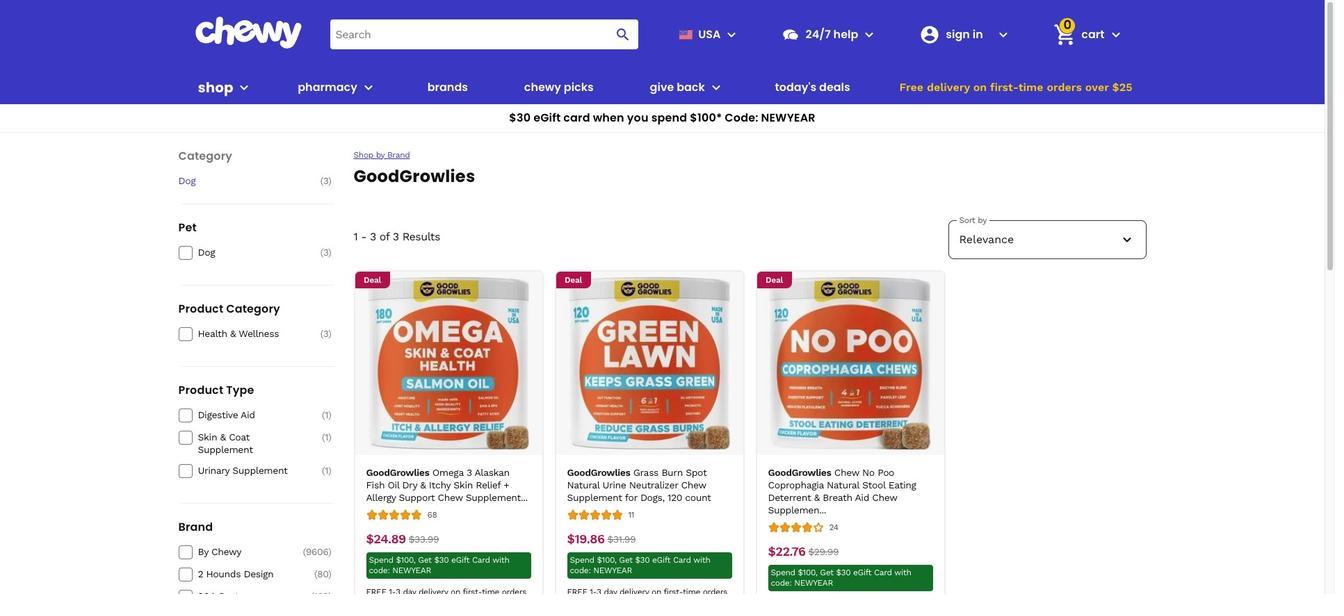 Task type: describe. For each thing, give the bounding box(es) containing it.
& inside 'health & wellness' link
[[230, 328, 236, 339]]

Search text field
[[330, 19, 639, 49]]

get for $19.86
[[619, 556, 633, 566]]

urinary supplement link
[[198, 465, 297, 477]]

+
[[504, 480, 509, 491]]

spend for $19.86
[[570, 556, 595, 566]]

egift inside site banner
[[534, 110, 561, 126]]

0 horizontal spatial brand
[[178, 520, 213, 536]]

eating
[[889, 480, 916, 491]]

$25
[[1113, 81, 1133, 94]]

wellness
[[239, 328, 279, 339]]

by
[[376, 150, 385, 160]]

allergy
[[366, 493, 396, 504]]

1 ) from the top
[[328, 175, 331, 186]]

give back link
[[645, 71, 705, 104]]

( for dog
[[320, 247, 323, 258]]

spot
[[686, 467, 707, 479]]

no
[[863, 467, 875, 479]]

spend $100, get $30 egift card with code: newyear for $22.76
[[771, 568, 912, 589]]

9606
[[306, 547, 328, 558]]

Product search field
[[330, 19, 639, 49]]

give
[[650, 79, 674, 95]]

poo
[[878, 467, 895, 479]]

newyear for $24.89
[[393, 566, 431, 576]]

( 1 ) for skin & coat supplement
[[322, 432, 331, 443]]

goodgrowlies for $24.89
[[366, 467, 430, 479]]

spend $100, get $30 egift card with code: newyear for $19.86
[[570, 556, 711, 576]]

chew left the no
[[835, 467, 860, 479]]

site banner
[[0, 0, 1325, 133]]

grass burn spot natural urine neutralizer chew supplement for dogs, 120 count
[[567, 467, 711, 504]]

by chewy link
[[198, 546, 297, 559]]

usa
[[698, 26, 721, 42]]

relief
[[476, 480, 501, 491]]

( for by chewy
[[303, 547, 306, 558]]

fish
[[366, 480, 385, 491]]

count
[[685, 493, 711, 504]]

1 ( 3 ) from the top
[[320, 175, 331, 186]]

( 3 ) for pet
[[320, 247, 331, 258]]

pharmacy link
[[292, 71, 357, 104]]

cart
[[1082, 26, 1105, 42]]

& inside the omega 3 alaskan fish oil dry & itchy skin relief + allergy support chew supplement...
[[420, 480, 426, 491]]

$19.86 $31.99
[[567, 532, 636, 547]]

coat
[[229, 432, 250, 443]]

3 inside the omega 3 alaskan fish oil dry & itchy skin relief + allergy support chew supplement...
[[467, 467, 472, 479]]

shop by brand link
[[354, 150, 410, 160]]

health & wellness link
[[198, 328, 297, 340]]

( for 2 hounds design
[[314, 569, 317, 580]]

goodgrowlies omega 3 alaskan fish oil dry & itchy skin relief + allergy support chew supplement for dogs, 180 count image
[[362, 278, 535, 450]]

product for product category
[[178, 301, 224, 317]]

with for $19.86
[[694, 556, 711, 566]]

urinary
[[198, 465, 230, 477]]

$22.76 $29.99
[[768, 545, 839, 559]]

of
[[380, 230, 389, 243]]

0 vertical spatial aid
[[241, 410, 255, 421]]

( 1 ) for digestive aid
[[322, 410, 331, 421]]

newyear for $19.86
[[594, 566, 632, 576]]

code: for $24.89
[[369, 566, 390, 576]]

) for digestive aid
[[328, 410, 331, 421]]

you
[[627, 110, 649, 126]]

( 1 ) for urinary supplement
[[322, 465, 331, 477]]

chew no poo coprophagia natural stool eating deterrent & breath aid chew supplemen...
[[768, 467, 916, 516]]

dry
[[402, 480, 417, 491]]

) for skin & coat supplement
[[328, 432, 331, 443]]

with for $24.89
[[493, 556, 510, 566]]

shop
[[198, 78, 233, 97]]

burn
[[662, 467, 683, 479]]

deterrent
[[768, 493, 811, 504]]

skin inside skin & coat supplement
[[198, 432, 217, 443]]

chewy picks link
[[519, 71, 600, 104]]

24/7 help link
[[777, 18, 859, 51]]

digestive aid link
[[198, 409, 297, 422]]

results
[[403, 230, 440, 243]]

card
[[564, 110, 590, 126]]

health & wellness
[[198, 328, 279, 339]]

time
[[1019, 81, 1044, 94]]

oil
[[388, 480, 399, 491]]

chew inside the omega 3 alaskan fish oil dry & itchy skin relief + allergy support chew supplement...
[[438, 493, 463, 504]]

supplement...
[[466, 493, 528, 504]]

omega
[[433, 467, 464, 479]]

goodgrowlies chew no poo coprophagia natural stool eating deterrent & breath aid chew supplement for dogs, 120 count image
[[764, 278, 937, 450]]

stool
[[863, 480, 886, 491]]

0
[[1064, 16, 1072, 34]]

( 3 ) for product category
[[320, 328, 331, 339]]

goodgrowlies down shop by brand link
[[354, 165, 475, 188]]

$29.99 text field
[[809, 545, 839, 560]]

neutralizer
[[629, 480, 678, 491]]

) for dog
[[328, 247, 331, 258]]

$22.76 text field
[[768, 545, 806, 560]]

breath
[[823, 493, 853, 504]]

deal for $22.76
[[766, 275, 783, 285]]

back
[[677, 79, 705, 95]]

product category
[[178, 301, 280, 317]]

pharmacy
[[298, 79, 357, 95]]

24/7 help
[[806, 26, 859, 42]]

$31.99
[[608, 534, 636, 545]]

$100, for $24.89
[[396, 556, 416, 566]]

card for $22.76
[[874, 568, 892, 578]]

spend
[[652, 110, 688, 126]]

first-
[[991, 81, 1019, 94]]

free delivery on first-time orders over $25 button
[[896, 71, 1137, 104]]

with for $22.76
[[895, 568, 912, 578]]

$30 inside site banner
[[509, 110, 531, 126]]

1 vertical spatial supplement
[[233, 465, 288, 477]]

) for urinary supplement
[[328, 465, 331, 477]]

chew down the "stool" at the right bottom
[[873, 493, 898, 504]]

1 for skin & coat supplement
[[325, 432, 328, 443]]

2
[[198, 569, 203, 580]]

account menu image
[[996, 26, 1012, 43]]

design
[[244, 569, 274, 580]]

-
[[361, 230, 367, 243]]

give back menu image
[[708, 79, 725, 96]]

$100, for $22.76
[[798, 568, 818, 578]]

today's deals link
[[770, 71, 856, 104]]

type
[[226, 383, 254, 399]]

$24.89 $33.99
[[366, 532, 439, 547]]

supplement inside "link"
[[198, 445, 253, 456]]



Task type: vqa. For each thing, say whether or not it's contained in the screenshot.
$142.01 6
no



Task type: locate. For each thing, give the bounding box(es) containing it.
spend down $24.89 'text field'
[[369, 556, 394, 566]]

1 vertical spatial product
[[178, 383, 224, 399]]

skin inside the omega 3 alaskan fish oil dry & itchy skin relief + allergy support chew supplement...
[[454, 480, 473, 491]]

0 vertical spatial dog link
[[178, 175, 297, 187]]

0 horizontal spatial skin
[[198, 432, 217, 443]]

0 vertical spatial ( 3 )
[[320, 175, 331, 186]]

2 hounds design link
[[198, 568, 297, 581]]

newyear down $31.99 text box
[[594, 566, 632, 576]]

chewy support image
[[782, 25, 800, 43]]

$33.99
[[409, 534, 439, 545]]

card for $19.86
[[673, 556, 691, 566]]

supplement down 'coat'
[[198, 445, 253, 456]]

$30 down chewy picks "link"
[[509, 110, 531, 126]]

code:
[[369, 566, 390, 576], [570, 566, 591, 576], [771, 579, 792, 589]]

) for health & wellness
[[328, 328, 331, 339]]

code: down $24.89 'text field'
[[369, 566, 390, 576]]

spend $100, get $30 egift card with code: newyear for $24.89
[[369, 556, 510, 576]]

1 natural from the left
[[567, 480, 600, 491]]

newyear inside site banner
[[761, 110, 816, 126]]

0 horizontal spatial dog
[[178, 175, 196, 186]]

$24.89
[[366, 532, 406, 547]]

0 horizontal spatial chewy
[[211, 547, 241, 558]]

& right 'health'
[[230, 328, 236, 339]]

1 vertical spatial brand
[[178, 520, 213, 536]]

itchy
[[429, 480, 451, 491]]

( for skin & coat supplement
[[322, 432, 325, 443]]

code: down $22.76 text field
[[771, 579, 792, 589]]

2 product from the top
[[178, 383, 224, 399]]

11
[[628, 510, 635, 520]]

( for digestive aid
[[322, 410, 325, 421]]

$33.99 text field
[[409, 532, 439, 548]]

1 horizontal spatial deal
[[565, 275, 582, 285]]

dog link up product category
[[198, 246, 297, 259]]

1 horizontal spatial code:
[[570, 566, 591, 576]]

3 deal from the left
[[766, 275, 783, 285]]

give back
[[650, 79, 705, 95]]

pharmacy menu image
[[360, 79, 377, 96]]

dog up "pet"
[[178, 175, 196, 186]]

chew inside grass burn spot natural urine neutralizer chew supplement for dogs, 120 count
[[681, 480, 706, 491]]

0 vertical spatial brand
[[387, 150, 410, 160]]

chewy
[[524, 79, 561, 95], [211, 547, 241, 558]]

1 horizontal spatial with
[[694, 556, 711, 566]]

24/7
[[806, 26, 831, 42]]

help menu image
[[861, 26, 878, 43]]

3
[[323, 175, 328, 186], [370, 230, 376, 243], [393, 230, 399, 243], [323, 247, 328, 258], [323, 328, 328, 339], [467, 467, 472, 479]]

support
[[399, 493, 435, 504]]

supplement down the urine at the bottom of the page
[[567, 493, 622, 504]]

spend for $22.76
[[771, 568, 796, 578]]

0 vertical spatial dog
[[178, 175, 196, 186]]

120
[[668, 493, 682, 504]]

spend down $19.86 "text field"
[[570, 556, 595, 566]]

spend $100, get $30 egift card with code: newyear down the $29.99 text field
[[771, 568, 912, 589]]

2 ( 3 ) from the top
[[320, 247, 331, 258]]

goodgrowlies grass burn spot natural urine neutralizer chew supplement for dogs, 120 count image
[[563, 278, 736, 450]]

skin down omega
[[454, 480, 473, 491]]

category
[[178, 148, 232, 164], [226, 301, 280, 317]]

$29.99
[[809, 547, 839, 558]]

natural
[[567, 480, 600, 491], [827, 480, 860, 491]]

& right dry
[[420, 480, 426, 491]]

0 horizontal spatial aid
[[241, 410, 255, 421]]

2 ( 1 ) from the top
[[322, 432, 331, 443]]

hounds
[[206, 569, 241, 580]]

1 vertical spatial dog link
[[198, 246, 297, 259]]

egift for $24.89
[[451, 556, 470, 566]]

0 horizontal spatial code:
[[369, 566, 390, 576]]

newyear down the $29.99 text field
[[795, 579, 833, 589]]

goodgrowlies up coprophagia
[[768, 467, 832, 479]]

when
[[593, 110, 625, 126]]

goodgrowlies up oil
[[366, 467, 430, 479]]

0 vertical spatial category
[[178, 148, 232, 164]]

skin down digestive
[[198, 432, 217, 443]]

2 vertical spatial ( 3 )
[[320, 328, 331, 339]]

1 vertical spatial ( 1 )
[[322, 432, 331, 443]]

delivery
[[927, 81, 970, 94]]

1 horizontal spatial $100,
[[597, 556, 617, 566]]

80
[[317, 569, 328, 580]]

1 horizontal spatial brand
[[387, 150, 410, 160]]

(
[[320, 175, 323, 186], [320, 247, 323, 258], [320, 328, 323, 339], [322, 410, 325, 421], [322, 432, 325, 443], [322, 465, 325, 477], [303, 547, 306, 558], [314, 569, 317, 580]]

supplemen...
[[768, 505, 827, 516]]

sign
[[946, 26, 970, 42]]

newyear down today's
[[761, 110, 816, 126]]

urinary supplement
[[198, 465, 288, 477]]

help
[[834, 26, 859, 42]]

1 vertical spatial dog
[[198, 247, 215, 258]]

coprophagia
[[768, 480, 824, 491]]

( for urinary supplement
[[322, 465, 325, 477]]

digestive
[[198, 410, 238, 421]]

deal for $24.89
[[364, 275, 381, 285]]

1 horizontal spatial spend
[[570, 556, 595, 566]]

1 horizontal spatial card
[[673, 556, 691, 566]]

0 horizontal spatial deal
[[364, 275, 381, 285]]

egift for $19.86
[[653, 556, 671, 566]]

cart menu image
[[1108, 26, 1124, 43]]

3 ( 1 ) from the top
[[322, 465, 331, 477]]

card
[[472, 556, 490, 566], [673, 556, 691, 566], [874, 568, 892, 578]]

get for $22.76
[[820, 568, 834, 578]]

$30 for $22.76
[[836, 568, 851, 578]]

( for health & wellness
[[320, 328, 323, 339]]

by chewy
[[198, 547, 241, 558]]

1 ( 1 ) from the top
[[322, 410, 331, 421]]

sign in link
[[914, 18, 993, 51]]

chew down "spot"
[[681, 480, 706, 491]]

over
[[1086, 81, 1109, 94]]

0 vertical spatial supplement
[[198, 445, 253, 456]]

$30 for $24.89
[[434, 556, 449, 566]]

68
[[427, 510, 437, 520]]

code: for $19.86
[[570, 566, 591, 576]]

1 horizontal spatial chewy
[[524, 79, 561, 95]]

skin & coat supplement
[[198, 432, 253, 456]]

0 vertical spatial product
[[178, 301, 224, 317]]

$30 down $33.99 text box
[[434, 556, 449, 566]]

2 horizontal spatial spend $100, get $30 egift card with code: newyear
[[771, 568, 912, 589]]

0 horizontal spatial natural
[[567, 480, 600, 491]]

chewy inside chewy picks "link"
[[524, 79, 561, 95]]

) for 2 hounds design
[[328, 569, 331, 580]]

1 vertical spatial skin
[[454, 480, 473, 491]]

digestive aid
[[198, 410, 255, 421]]

2 horizontal spatial with
[[895, 568, 912, 578]]

natural inside the chew no poo coprophagia natural stool eating deterrent & breath aid chew supplemen...
[[827, 480, 860, 491]]

chew
[[835, 467, 860, 479], [681, 480, 706, 491], [438, 493, 463, 504], [873, 493, 898, 504]]

chewy inside by chewy link
[[211, 547, 241, 558]]

1 vertical spatial aid
[[855, 493, 870, 504]]

0 horizontal spatial get
[[418, 556, 432, 566]]

menu image
[[724, 26, 740, 43]]

aid down the "stool" at the right bottom
[[855, 493, 870, 504]]

$30 for $19.86
[[635, 556, 650, 566]]

7 ) from the top
[[328, 547, 331, 558]]

pet
[[178, 220, 197, 236]]

brand right by
[[387, 150, 410, 160]]

0 vertical spatial chewy
[[524, 79, 561, 95]]

2 vertical spatial ( 1 )
[[322, 465, 331, 477]]

0 horizontal spatial spend $100, get $30 egift card with code: newyear
[[369, 556, 510, 576]]

spend $100, get $30 egift card with code: newyear down $33.99 text box
[[369, 556, 510, 576]]

code: for $22.76
[[771, 579, 792, 589]]

chewy left picks
[[524, 79, 561, 95]]

$19.86 text field
[[567, 532, 605, 548]]

product type
[[178, 383, 254, 399]]

5 ) from the top
[[328, 432, 331, 443]]

2 deal from the left
[[565, 275, 582, 285]]

product
[[178, 301, 224, 317], [178, 383, 224, 399]]

egift
[[534, 110, 561, 126], [451, 556, 470, 566], [653, 556, 671, 566], [854, 568, 872, 578]]

24
[[830, 523, 839, 533]]

goodgrowlies
[[354, 165, 475, 188], [366, 467, 430, 479], [567, 467, 631, 479], [768, 467, 832, 479]]

product up digestive
[[178, 383, 224, 399]]

picks
[[564, 79, 594, 95]]

shop
[[354, 150, 373, 160]]

natural inside grass burn spot natural urine neutralizer chew supplement for dogs, 120 count
[[567, 480, 600, 491]]

brand up by
[[178, 520, 213, 536]]

$30 down $31.99 text box
[[635, 556, 650, 566]]

spend $100, get $30 egift card with code: newyear down $31.99 text box
[[570, 556, 711, 576]]

goodgrowlies for $22.76
[[768, 467, 832, 479]]

( 3 )
[[320, 175, 331, 186], [320, 247, 331, 258], [320, 328, 331, 339]]

newyear for $22.76
[[795, 579, 833, 589]]

brand
[[387, 150, 410, 160], [178, 520, 213, 536]]

$100, for $19.86
[[597, 556, 617, 566]]

get down $33.99 text box
[[418, 556, 432, 566]]

alaskan
[[475, 467, 510, 479]]

brand inside shop by brand goodgrowlies
[[387, 150, 410, 160]]

$100, down $24.89 $33.99
[[396, 556, 416, 566]]

4 ) from the top
[[328, 410, 331, 421]]

aid inside the chew no poo coprophagia natural stool eating deterrent & breath aid chew supplemen...
[[855, 493, 870, 504]]

skin & coat supplement link
[[198, 431, 297, 456]]

3 ( 3 ) from the top
[[320, 328, 331, 339]]

natural left the urine at the bottom of the page
[[567, 480, 600, 491]]

0 vertical spatial ( 1 )
[[322, 410, 331, 421]]

egift for $22.76
[[854, 568, 872, 578]]

2 horizontal spatial deal
[[766, 275, 783, 285]]

2 hounds design
[[198, 569, 274, 580]]

1 vertical spatial ( 3 )
[[320, 247, 331, 258]]

orders
[[1047, 81, 1082, 94]]

0 horizontal spatial $100,
[[396, 556, 416, 566]]

$100*
[[690, 110, 722, 126]]

by
[[198, 547, 208, 558]]

omega 3 alaskan fish oil dry & itchy skin relief + allergy support chew supplement...
[[366, 467, 528, 504]]

supplement inside grass burn spot natural urine neutralizer chew supplement for dogs, 120 count
[[567, 493, 622, 504]]

chew down itchy
[[438, 493, 463, 504]]

2 horizontal spatial code:
[[771, 579, 792, 589]]

with
[[493, 556, 510, 566], [694, 556, 711, 566], [895, 568, 912, 578]]

aid
[[241, 410, 255, 421], [855, 493, 870, 504]]

0 horizontal spatial spend
[[369, 556, 394, 566]]

grass
[[634, 467, 659, 479]]

dog
[[178, 175, 196, 186], [198, 247, 215, 258]]

1
[[354, 230, 358, 243], [325, 410, 328, 421], [325, 432, 328, 443], [325, 465, 328, 477]]

1 horizontal spatial aid
[[855, 493, 870, 504]]

2 horizontal spatial $100,
[[798, 568, 818, 578]]

brands link
[[422, 71, 474, 104]]

( 80 )
[[314, 569, 331, 580]]

get down the $29.99 text field
[[820, 568, 834, 578]]

spend for $24.89
[[369, 556, 394, 566]]

chewy up hounds
[[211, 547, 241, 558]]

$30
[[509, 110, 531, 126], [434, 556, 449, 566], [635, 556, 650, 566], [836, 568, 851, 578]]

chewy home image
[[194, 17, 302, 49]]

1 horizontal spatial spend $100, get $30 egift card with code: newyear
[[570, 556, 711, 576]]

dogs,
[[641, 493, 665, 504]]

8 ) from the top
[[328, 569, 331, 580]]

& left breath
[[814, 493, 820, 504]]

3 ) from the top
[[328, 328, 331, 339]]

1 horizontal spatial get
[[619, 556, 633, 566]]

product up 'health'
[[178, 301, 224, 317]]

for
[[625, 493, 638, 504]]

aid up 'coat'
[[241, 410, 255, 421]]

goodgrowlies for $19.86
[[567, 467, 631, 479]]

) for by chewy
[[328, 547, 331, 558]]

menu image
[[236, 79, 253, 96]]

1 vertical spatial category
[[226, 301, 280, 317]]

1 deal from the left
[[364, 275, 381, 285]]

2 natural from the left
[[827, 480, 860, 491]]

usa button
[[674, 18, 740, 51]]

1 horizontal spatial natural
[[827, 480, 860, 491]]

spend $100, get $30 egift card with code: newyear
[[369, 556, 510, 576], [570, 556, 711, 576], [771, 568, 912, 589]]

( 9606 )
[[303, 547, 331, 558]]

goodgrowlies up the urine at the bottom of the page
[[567, 467, 631, 479]]

1 for digestive aid
[[325, 410, 328, 421]]

0 horizontal spatial card
[[472, 556, 490, 566]]

newyear down $24.89 $33.99
[[393, 566, 431, 576]]

code: down $19.86 "text field"
[[570, 566, 591, 576]]

spend down $22.76 text field
[[771, 568, 796, 578]]

2 vertical spatial supplement
[[567, 493, 622, 504]]

health
[[198, 328, 227, 339]]

1 for urinary supplement
[[325, 465, 328, 477]]

0 horizontal spatial with
[[493, 556, 510, 566]]

free
[[900, 81, 924, 94]]

( 1 )
[[322, 410, 331, 421], [322, 432, 331, 443], [322, 465, 331, 477]]

submit search image
[[615, 26, 632, 43]]

skin
[[198, 432, 217, 443], [454, 480, 473, 491]]

$100,
[[396, 556, 416, 566], [597, 556, 617, 566], [798, 568, 818, 578]]

2 ) from the top
[[328, 247, 331, 258]]

6 ) from the top
[[328, 465, 331, 477]]

0 vertical spatial skin
[[198, 432, 217, 443]]

items image
[[1053, 22, 1077, 47]]

1 vertical spatial chewy
[[211, 547, 241, 558]]

code:
[[725, 110, 759, 126]]

get
[[418, 556, 432, 566], [619, 556, 633, 566], [820, 568, 834, 578]]

$31.99 text field
[[608, 532, 636, 548]]

dog up product category
[[198, 247, 215, 258]]

$19.86
[[567, 532, 605, 547]]

1 horizontal spatial skin
[[454, 480, 473, 491]]

2 horizontal spatial spend
[[771, 568, 796, 578]]

dog link up "pet"
[[178, 175, 297, 187]]

$24.89 text field
[[366, 532, 406, 548]]

2 horizontal spatial get
[[820, 568, 834, 578]]

supplement down skin & coat supplement "link"
[[233, 465, 288, 477]]

get for $24.89
[[418, 556, 432, 566]]

brands
[[428, 79, 468, 95]]

1 product from the top
[[178, 301, 224, 317]]

1 horizontal spatial dog
[[198, 247, 215, 258]]

natural up breath
[[827, 480, 860, 491]]

& left 'coat'
[[220, 432, 226, 443]]

2 horizontal spatial card
[[874, 568, 892, 578]]

deal
[[364, 275, 381, 285], [565, 275, 582, 285], [766, 275, 783, 285]]

& inside the chew no poo coprophagia natural stool eating deterrent & breath aid chew supplemen...
[[814, 493, 820, 504]]

get down $31.99 text box
[[619, 556, 633, 566]]

$100, down $22.76 $29.99
[[798, 568, 818, 578]]

on
[[974, 81, 987, 94]]

card for $24.89
[[472, 556, 490, 566]]

product for product type
[[178, 383, 224, 399]]

deal for $19.86
[[565, 275, 582, 285]]

sign in
[[946, 26, 983, 42]]

$100, down '$19.86 $31.99'
[[597, 556, 617, 566]]

& inside skin & coat supplement
[[220, 432, 226, 443]]

$30 down the $29.99 text field
[[836, 568, 851, 578]]



